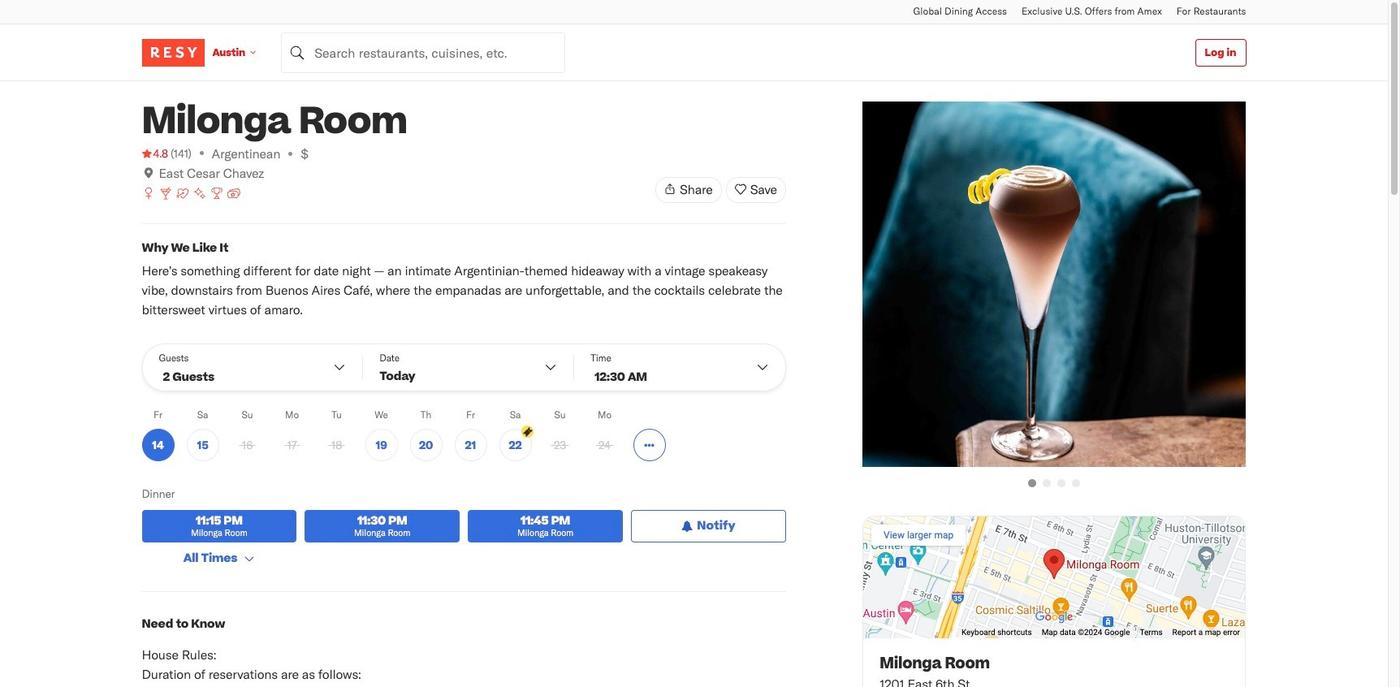 Task type: locate. For each thing, give the bounding box(es) containing it.
4.8 out of 5 stars image
[[142, 145, 168, 162]]

None field
[[281, 32, 566, 73]]



Task type: describe. For each thing, give the bounding box(es) containing it.
Search restaurants, cuisines, etc. text field
[[281, 32, 566, 73]]

june 22, 2024. has event. image
[[521, 426, 533, 438]]



Task type: vqa. For each thing, say whether or not it's contained in the screenshot.
4.7 out of 5 stars image
no



